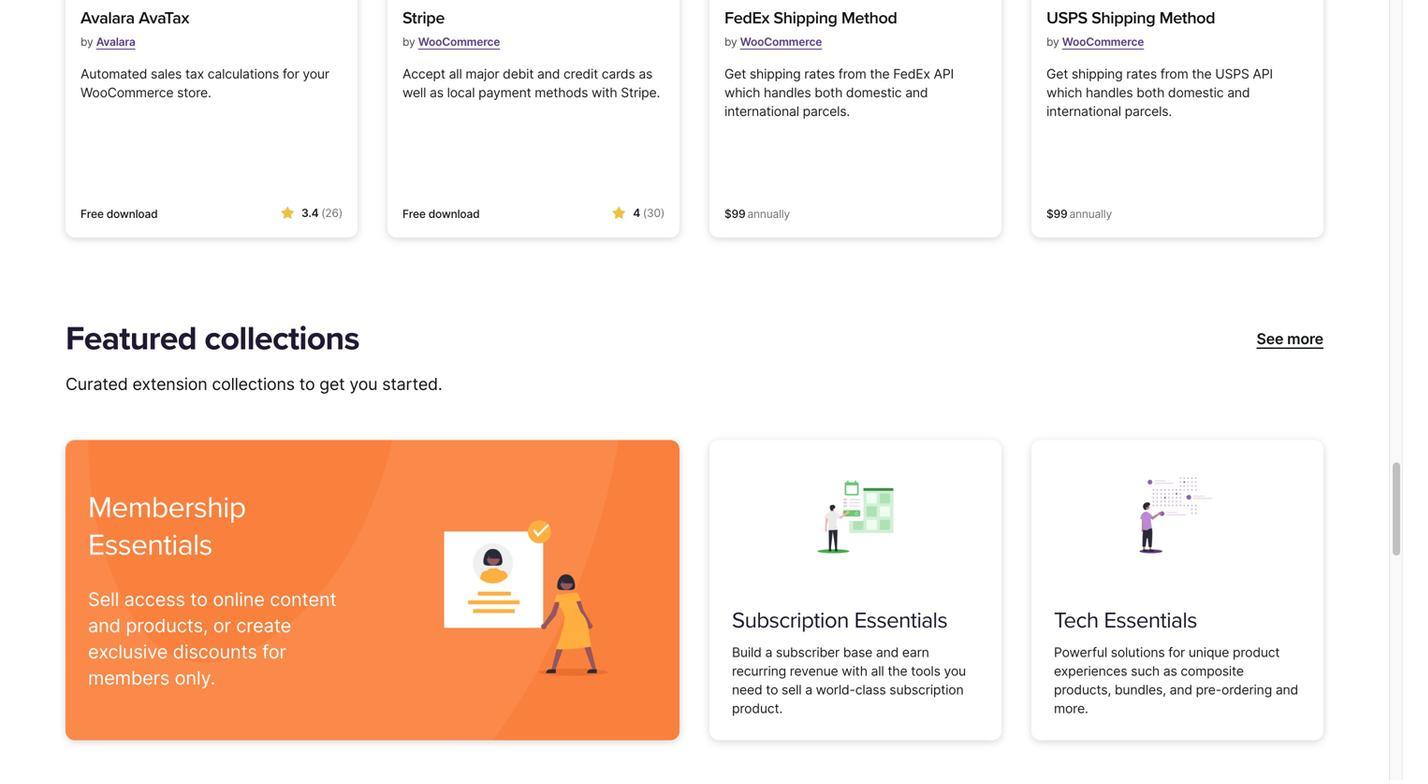 Task type: describe. For each thing, give the bounding box(es) containing it.
$99 annually for fedex
[[724, 207, 790, 221]]

fedex shipping method link
[[724, 6, 897, 31]]

powerful solutions for unique product experiences such as composite products, bundles, and pre-ordering and more.
[[1054, 645, 1298, 717]]

debit
[[503, 66, 534, 82]]

$99 annually for usps
[[1046, 207, 1112, 221]]

calculations
[[208, 66, 279, 82]]

product
[[1233, 645, 1280, 661]]

woocommerce link for usps
[[1062, 28, 1144, 56]]

experiences
[[1054, 663, 1127, 679]]

local
[[447, 85, 475, 101]]

and inside get shipping rates from the usps api which handles both domestic and international parcels.
[[1227, 85, 1250, 101]]

download for by
[[428, 207, 480, 221]]

30
[[647, 206, 661, 220]]

shipping for fedex
[[773, 8, 837, 28]]

annually for fedex
[[747, 207, 790, 221]]

only.
[[175, 667, 215, 690]]

such
[[1131, 663, 1160, 679]]

curated extension collections to get you started.
[[66, 374, 442, 394]]

) for avalara avatax
[[339, 206, 343, 220]]

tech essentials
[[1054, 607, 1197, 634]]

both for fedex
[[815, 85, 843, 101]]

annually for usps
[[1069, 207, 1112, 221]]

0 vertical spatial a
[[765, 645, 772, 661]]

access
[[124, 588, 185, 611]]

as for accept all major debit and credit cards as well as local payment methods with stripe.
[[639, 66, 653, 82]]

well
[[402, 85, 426, 101]]

woocommerce inside "fedex shipping method by woocommerce"
[[740, 35, 822, 49]]

methods
[[535, 85, 588, 101]]

1 horizontal spatial to
[[299, 374, 315, 394]]

fedex inside get shipping rates from the fedex api which handles both domestic and international parcels.
[[893, 66, 930, 82]]

class
[[855, 682, 886, 698]]

shipping for usps
[[1072, 66, 1123, 82]]

usps shipping method by woocommerce
[[1046, 8, 1215, 49]]

1 vertical spatial a
[[805, 682, 812, 698]]

get shipping rates from the usps api which handles both domestic and international parcels.
[[1046, 66, 1273, 119]]

download for avatax
[[106, 207, 158, 221]]

shipping for fedex
[[750, 66, 801, 82]]

which for usps
[[1046, 85, 1082, 101]]

fedex inside "fedex shipping method by woocommerce"
[[724, 8, 769, 28]]

4 ( 30 )
[[633, 206, 665, 220]]

26
[[325, 206, 339, 220]]

essentials for subscription essentials
[[854, 607, 947, 634]]

composite
[[1181, 663, 1244, 679]]

discounts
[[173, 640, 257, 663]]

subscription
[[732, 607, 849, 634]]

tax
[[185, 66, 204, 82]]

store.
[[177, 85, 211, 101]]

avalara avatax link
[[80, 6, 189, 31]]

all inside "accept all major debit and credit cards as well as local payment methods with stripe."
[[449, 66, 462, 82]]

subscriber
[[776, 645, 840, 661]]

revenue
[[790, 663, 838, 679]]

shipping for usps
[[1091, 8, 1155, 28]]

woocommerce link for fedex
[[740, 28, 822, 56]]

essentials for membership essentials
[[88, 527, 212, 563]]

get shipping rates from the fedex api which handles both domestic and international parcels.
[[724, 66, 954, 119]]

started.
[[382, 374, 442, 394]]

cards
[[602, 66, 635, 82]]

online
[[213, 588, 265, 611]]

( for stripe
[[643, 206, 647, 220]]

all inside build a subscriber base and earn recurring revenue with all the tools you need to sell a world-class subscription product.
[[871, 663, 884, 679]]

both for usps
[[1137, 85, 1165, 101]]

stripe
[[402, 8, 445, 28]]

for inside the automated sales tax calculations for your woocommerce store.
[[283, 66, 299, 82]]

rates for fedex
[[804, 66, 835, 82]]

your
[[303, 66, 329, 82]]

for inside sell access to online content and products, or create exclusive discounts for members only.
[[262, 640, 286, 663]]

3.4 ( 26 )
[[301, 206, 343, 220]]

3.4
[[301, 206, 319, 220]]

see
[[1257, 330, 1284, 348]]

1 vertical spatial avalara
[[96, 35, 135, 49]]

( for avalara avatax
[[321, 206, 325, 220]]

international for usps
[[1046, 103, 1121, 119]]

create
[[236, 614, 291, 637]]

get for usps
[[1046, 66, 1068, 82]]

more.
[[1054, 701, 1088, 717]]

recurring
[[732, 663, 786, 679]]

members
[[88, 667, 170, 690]]

0 vertical spatial avalara
[[80, 8, 135, 28]]

sell
[[782, 682, 802, 698]]

subscription
[[889, 682, 964, 698]]

stripe.
[[621, 85, 660, 101]]

and inside "accept all major debit and credit cards as well as local payment methods with stripe."
[[537, 66, 560, 82]]

usps inside usps shipping method by woocommerce
[[1046, 8, 1087, 28]]

featured
[[66, 319, 197, 359]]

avalara link
[[96, 28, 135, 56]]

featured collections
[[66, 319, 359, 359]]

or
[[213, 614, 231, 637]]

the inside build a subscriber base and earn recurring revenue with all the tools you need to sell a world-class subscription product.
[[888, 663, 907, 679]]

membership essentials
[[88, 490, 246, 563]]

stripe link
[[402, 6, 500, 31]]

handles for fedex
[[764, 85, 811, 101]]

automated
[[80, 66, 147, 82]]

exclusive
[[88, 640, 168, 663]]

see more link
[[1257, 328, 1323, 351]]

to inside sell access to online content and products, or create exclusive discounts for members only.
[[190, 588, 208, 611]]

major
[[465, 66, 499, 82]]

content
[[270, 588, 337, 611]]

domestic for fedex shipping method
[[846, 85, 902, 101]]

membership
[[88, 490, 246, 526]]

usps inside get shipping rates from the usps api which handles both domestic and international parcels.
[[1215, 66, 1249, 82]]

tech
[[1054, 607, 1098, 634]]

0 horizontal spatial as
[[430, 85, 443, 101]]

sell
[[88, 588, 119, 611]]

essentials for tech essentials
[[1104, 607, 1197, 634]]

payment
[[478, 85, 531, 101]]

pre-
[[1196, 682, 1221, 698]]

which for fedex
[[724, 85, 760, 101]]



Task type: vqa. For each thing, say whether or not it's contained in the screenshot.
'angle down' ICON
no



Task type: locate. For each thing, give the bounding box(es) containing it.
0 vertical spatial to
[[299, 374, 315, 394]]

2 vertical spatial to
[[766, 682, 778, 698]]

sales
[[151, 66, 182, 82]]

bundles,
[[1115, 682, 1166, 698]]

handles inside get shipping rates from the usps api which handles both domestic and international parcels.
[[1086, 85, 1133, 101]]

1 horizontal spatial as
[[639, 66, 653, 82]]

parcels. for usps
[[1125, 103, 1172, 119]]

1 api from the left
[[934, 66, 954, 82]]

as right well
[[430, 85, 443, 101]]

) right 3.4
[[339, 206, 343, 220]]

rates inside get shipping rates from the fedex api which handles both domestic and international parcels.
[[804, 66, 835, 82]]

extension
[[132, 374, 207, 394]]

tools
[[911, 663, 940, 679]]

2 shipping from the left
[[1072, 66, 1123, 82]]

3 by from the left
[[724, 35, 737, 49]]

fedex
[[724, 8, 769, 28], [893, 66, 930, 82]]

2 rates from the left
[[1126, 66, 1157, 82]]

1 horizontal spatial fedex
[[893, 66, 930, 82]]

0 horizontal spatial (
[[321, 206, 325, 220]]

1 vertical spatial collections
[[212, 374, 295, 394]]

4
[[633, 206, 640, 220]]

api for fedex shipping method
[[934, 66, 954, 82]]

)
[[339, 206, 343, 220], [661, 206, 665, 220]]

get inside get shipping rates from the usps api which handles both domestic and international parcels.
[[1046, 66, 1068, 82]]

0 vertical spatial usps
[[1046, 8, 1087, 28]]

shipping
[[773, 8, 837, 28], [1091, 8, 1155, 28]]

shipping
[[750, 66, 801, 82], [1072, 66, 1123, 82]]

by inside usps shipping method by woocommerce
[[1046, 35, 1059, 49]]

2 by from the left
[[402, 35, 415, 49]]

2 parcels. from the left
[[1125, 103, 1172, 119]]

2 annually from the left
[[1069, 207, 1112, 221]]

1 horizontal spatial method
[[1159, 8, 1215, 28]]

which inside get shipping rates from the usps api which handles both domestic and international parcels.
[[1046, 85, 1082, 101]]

api inside get shipping rates from the usps api which handles both domestic and international parcels.
[[1253, 66, 1273, 82]]

1 horizontal spatial free
[[402, 207, 426, 221]]

handles down "fedex shipping method by woocommerce"
[[764, 85, 811, 101]]

woocommerce down stripe link
[[418, 35, 500, 49]]

shipping up get shipping rates from the fedex api which handles both domestic and international parcels.
[[773, 8, 837, 28]]

both inside get shipping rates from the usps api which handles both domestic and international parcels.
[[1137, 85, 1165, 101]]

2 download from the left
[[428, 207, 480, 221]]

1 horizontal spatial products,
[[1054, 682, 1111, 698]]

0 horizontal spatial woocommerce link
[[418, 28, 500, 56]]

shipping down "fedex shipping method by woocommerce"
[[750, 66, 801, 82]]

from
[[838, 66, 866, 82], [1160, 66, 1188, 82]]

1 horizontal spatial usps
[[1215, 66, 1249, 82]]

download
[[106, 207, 158, 221], [428, 207, 480, 221]]

sell access to online content and products, or create exclusive discounts for members only.
[[88, 588, 337, 690]]

0 horizontal spatial international
[[724, 103, 799, 119]]

woocommerce down the automated
[[80, 85, 173, 101]]

collections up "curated extension collections to get you started."
[[204, 319, 359, 359]]

woocommerce link for stripe
[[418, 28, 500, 56]]

1 handles from the left
[[764, 85, 811, 101]]

the inside get shipping rates from the usps api which handles both domestic and international parcels.
[[1192, 66, 1212, 82]]

1 horizontal spatial from
[[1160, 66, 1188, 82]]

unique
[[1189, 645, 1229, 661]]

international inside get shipping rates from the fedex api which handles both domestic and international parcels.
[[724, 103, 799, 119]]

method inside "fedex shipping method by woocommerce"
[[841, 8, 897, 28]]

1 get from the left
[[724, 66, 746, 82]]

and inside sell access to online content and products, or create exclusive discounts for members only.
[[88, 614, 121, 637]]

0 vertical spatial products,
[[126, 614, 208, 637]]

with down 'cards'
[[592, 85, 617, 101]]

ordering
[[1221, 682, 1272, 698]]

you right get
[[349, 374, 378, 394]]

1 horizontal spatial international
[[1046, 103, 1121, 119]]

2 domestic from the left
[[1168, 85, 1224, 101]]

free download
[[80, 207, 158, 221], [402, 207, 480, 221]]

avalara
[[80, 8, 135, 28], [96, 35, 135, 49]]

all
[[449, 66, 462, 82], [871, 663, 884, 679]]

0 horizontal spatial )
[[339, 206, 343, 220]]

the down usps shipping method by woocommerce
[[1192, 66, 1212, 82]]

0 horizontal spatial free download
[[80, 207, 158, 221]]

as
[[639, 66, 653, 82], [430, 85, 443, 101], [1163, 663, 1177, 679]]

collections
[[204, 319, 359, 359], [212, 374, 295, 394]]

2 get from the left
[[1046, 66, 1068, 82]]

1 horizontal spatial (
[[643, 206, 647, 220]]

0 horizontal spatial which
[[724, 85, 760, 101]]

a
[[765, 645, 772, 661], [805, 682, 812, 698]]

as up stripe.
[[639, 66, 653, 82]]

1 vertical spatial usps
[[1215, 66, 1249, 82]]

from down "fedex shipping method by woocommerce"
[[838, 66, 866, 82]]

1 from from the left
[[838, 66, 866, 82]]

parcels. for fedex
[[803, 103, 850, 119]]

you right tools
[[944, 663, 966, 679]]

0 horizontal spatial method
[[841, 8, 897, 28]]

fedex shipping method by woocommerce
[[724, 8, 897, 49]]

parcels. inside get shipping rates from the usps api which handles both domestic and international parcels.
[[1125, 103, 1172, 119]]

0 horizontal spatial to
[[190, 588, 208, 611]]

the for fedex shipping method
[[870, 66, 890, 82]]

powerful
[[1054, 645, 1107, 661]]

1 horizontal spatial a
[[805, 682, 812, 698]]

rates
[[804, 66, 835, 82], [1126, 66, 1157, 82]]

2 api from the left
[[1253, 66, 1273, 82]]

build a subscriber base and earn recurring revenue with all the tools you need to sell a world-class subscription product.
[[732, 645, 966, 717]]

2 free from the left
[[402, 207, 426, 221]]

0 vertical spatial all
[[449, 66, 462, 82]]

which
[[724, 85, 760, 101], [1046, 85, 1082, 101]]

method for usps shipping method
[[1159, 8, 1215, 28]]

1 horizontal spatial get
[[1046, 66, 1068, 82]]

parcels. down "fedex shipping method by woocommerce"
[[803, 103, 850, 119]]

as for powerful solutions for unique product experiences such as composite products, bundles, and pre-ordering and more.
[[1163, 663, 1177, 679]]

get down usps shipping method by woocommerce
[[1046, 66, 1068, 82]]

0 horizontal spatial $99 annually
[[724, 207, 790, 221]]

avalara up the automated
[[80, 8, 135, 28]]

method
[[841, 8, 897, 28], [1159, 8, 1215, 28]]

for left 'unique'
[[1168, 645, 1185, 661]]

0 horizontal spatial shipping
[[773, 8, 837, 28]]

which inside get shipping rates from the fedex api which handles both domestic and international parcels.
[[724, 85, 760, 101]]

1 horizontal spatial rates
[[1126, 66, 1157, 82]]

collections down the featured collections
[[212, 374, 295, 394]]

from down usps shipping method by woocommerce
[[1160, 66, 1188, 82]]

method inside usps shipping method by woocommerce
[[1159, 8, 1215, 28]]

domestic down "fedex shipping method by woocommerce"
[[846, 85, 902, 101]]

get inside get shipping rates from the fedex api which handles both domestic and international parcels.
[[724, 66, 746, 82]]

for down create
[[262, 640, 286, 663]]

1 shipping from the left
[[750, 66, 801, 82]]

0 vertical spatial with
[[592, 85, 617, 101]]

1 method from the left
[[841, 8, 897, 28]]

2 horizontal spatial essentials
[[1104, 607, 1197, 634]]

with
[[592, 85, 617, 101], [842, 663, 867, 679]]

woocommerce link up get shipping rates from the fedex api which handles both domestic and international parcels.
[[740, 28, 822, 56]]

2 from from the left
[[1160, 66, 1188, 82]]

2 woocommerce link from the left
[[740, 28, 822, 56]]

as right such
[[1163, 663, 1177, 679]]

0 horizontal spatial annually
[[747, 207, 790, 221]]

0 horizontal spatial essentials
[[88, 527, 212, 563]]

from for usps shipping method
[[1160, 66, 1188, 82]]

0 horizontal spatial rates
[[804, 66, 835, 82]]

avalara down avalara avatax link
[[96, 35, 135, 49]]

usps shipping method link
[[1046, 6, 1215, 31]]

rates down usps shipping method by woocommerce
[[1126, 66, 1157, 82]]

1 horizontal spatial )
[[661, 206, 665, 220]]

essentials up earn
[[854, 607, 947, 634]]

shipping down usps shipping method by woocommerce
[[1072, 66, 1123, 82]]

shipping inside get shipping rates from the fedex api which handles both domestic and international parcels.
[[750, 66, 801, 82]]

products, down experiences
[[1054, 682, 1111, 698]]

all up class
[[871, 663, 884, 679]]

accept all major debit and credit cards as well as local payment methods with stripe.
[[402, 66, 660, 101]]

by down usps shipping method link
[[1046, 35, 1059, 49]]

2 international from the left
[[1046, 103, 1121, 119]]

with inside build a subscriber base and earn recurring revenue with all the tools you need to sell a world-class subscription product.
[[842, 663, 867, 679]]

products, inside sell access to online content and products, or create exclusive discounts for members only.
[[126, 614, 208, 637]]

a up recurring
[[765, 645, 772, 661]]

get
[[724, 66, 746, 82], [1046, 66, 1068, 82]]

and inside get shipping rates from the fedex api which handles both domestic and international parcels.
[[905, 85, 928, 101]]

1 international from the left
[[724, 103, 799, 119]]

0 horizontal spatial free
[[80, 207, 104, 221]]

0 horizontal spatial fedex
[[724, 8, 769, 28]]

1 by from the left
[[80, 35, 93, 49]]

1 $99 from the left
[[724, 207, 745, 221]]

get down "fedex shipping method by woocommerce"
[[724, 66, 746, 82]]

api inside get shipping rates from the fedex api which handles both domestic and international parcels.
[[934, 66, 954, 82]]

the
[[870, 66, 890, 82], [1192, 66, 1212, 82], [888, 663, 907, 679]]

woocommerce link
[[418, 28, 500, 56], [740, 28, 822, 56], [1062, 28, 1144, 56]]

from inside get shipping rates from the fedex api which handles both domestic and international parcels.
[[838, 66, 866, 82]]

3 woocommerce link from the left
[[1062, 28, 1144, 56]]

parcels.
[[803, 103, 850, 119], [1125, 103, 1172, 119]]

curated
[[66, 374, 128, 394]]

1 horizontal spatial annually
[[1069, 207, 1112, 221]]

handles for usps
[[1086, 85, 1133, 101]]

product.
[[732, 701, 783, 717]]

avalara avatax by avalara
[[80, 8, 189, 49]]

base
[[843, 645, 872, 661]]

4 by from the left
[[1046, 35, 1059, 49]]

1 horizontal spatial you
[[944, 663, 966, 679]]

woocommerce inside the automated sales tax calculations for your woocommerce store.
[[80, 85, 173, 101]]

by inside stripe by woocommerce
[[402, 35, 415, 49]]

by down the stripe at top
[[402, 35, 415, 49]]

free download for by
[[402, 207, 480, 221]]

1 vertical spatial as
[[430, 85, 443, 101]]

1 free download from the left
[[80, 207, 158, 221]]

api for usps shipping method
[[1253, 66, 1273, 82]]

woocommerce link up major
[[418, 28, 500, 56]]

handles down usps shipping method by woocommerce
[[1086, 85, 1133, 101]]

1 horizontal spatial handles
[[1086, 85, 1133, 101]]

shipping inside get shipping rates from the usps api which handles both domestic and international parcels.
[[1072, 66, 1123, 82]]

1 shipping from the left
[[773, 8, 837, 28]]

a right sell
[[805, 682, 812, 698]]

1 parcels. from the left
[[803, 103, 850, 119]]

rates inside get shipping rates from the usps api which handles both domestic and international parcels.
[[1126, 66, 1157, 82]]

with down base
[[842, 663, 867, 679]]

domestic down usps shipping method by woocommerce
[[1168, 85, 1224, 101]]

stripe by woocommerce
[[402, 8, 500, 49]]

1 vertical spatial all
[[871, 663, 884, 679]]

woocommerce down usps shipping method link
[[1062, 35, 1144, 49]]

domestic inside get shipping rates from the fedex api which handles both domestic and international parcels.
[[846, 85, 902, 101]]

for inside powerful solutions for unique product experiences such as composite products, bundles, and pre-ordering and more.
[[1168, 645, 1185, 661]]

shipping up get shipping rates from the usps api which handles both domestic and international parcels.
[[1091, 8, 1155, 28]]

by left avalara link
[[80, 35, 93, 49]]

usps
[[1046, 8, 1087, 28], [1215, 66, 1249, 82]]

domestic inside get shipping rates from the usps api which handles both domestic and international parcels.
[[1168, 85, 1224, 101]]

0 horizontal spatial from
[[838, 66, 866, 82]]

1 horizontal spatial $99
[[1046, 207, 1067, 221]]

international inside get shipping rates from the usps api which handles both domestic and international parcels.
[[1046, 103, 1121, 119]]

1 horizontal spatial free download
[[402, 207, 480, 221]]

you
[[349, 374, 378, 394], [944, 663, 966, 679]]

1 vertical spatial products,
[[1054, 682, 1111, 698]]

method up get shipping rates from the fedex api which handles both domestic and international parcels.
[[841, 8, 897, 28]]

0 horizontal spatial handles
[[764, 85, 811, 101]]

1 horizontal spatial all
[[871, 663, 884, 679]]

0 vertical spatial you
[[349, 374, 378, 394]]

1 horizontal spatial domestic
[[1168, 85, 1224, 101]]

1 horizontal spatial $99 annually
[[1046, 207, 1112, 221]]

method for fedex shipping method
[[841, 8, 897, 28]]

the down earn
[[888, 663, 907, 679]]

1 vertical spatial to
[[190, 588, 208, 611]]

1 horizontal spatial shipping
[[1072, 66, 1123, 82]]

2 handles from the left
[[1086, 85, 1133, 101]]

more
[[1287, 330, 1323, 348]]

domestic for usps shipping method
[[1168, 85, 1224, 101]]

0 horizontal spatial you
[[349, 374, 378, 394]]

0 horizontal spatial api
[[934, 66, 954, 82]]

) for stripe
[[661, 206, 665, 220]]

$99
[[724, 207, 745, 221], [1046, 207, 1067, 221]]

(
[[321, 206, 325, 220], [643, 206, 647, 220]]

parcels. down usps shipping method by woocommerce
[[1125, 103, 1172, 119]]

2 ) from the left
[[661, 206, 665, 220]]

by down fedex shipping method link
[[724, 35, 737, 49]]

from inside get shipping rates from the usps api which handles both domestic and international parcels.
[[1160, 66, 1188, 82]]

international for fedex
[[724, 103, 799, 119]]

automated sales tax calculations for your woocommerce store.
[[80, 66, 329, 101]]

rates for usps
[[1126, 66, 1157, 82]]

1 download from the left
[[106, 207, 158, 221]]

woocommerce link up get shipping rates from the usps api which handles both domestic and international parcels.
[[1062, 28, 1144, 56]]

0 horizontal spatial domestic
[[846, 85, 902, 101]]

you inside build a subscriber base and earn recurring revenue with all the tools you need to sell a world-class subscription product.
[[944, 663, 966, 679]]

$99 for fedex
[[724, 207, 745, 221]]

1 horizontal spatial woocommerce link
[[740, 28, 822, 56]]

products, inside powerful solutions for unique product experiences such as composite products, bundles, and pre-ordering and more.
[[1054, 682, 1111, 698]]

as inside powerful solutions for unique product experiences such as composite products, bundles, and pre-ordering and more.
[[1163, 663, 1177, 679]]

essentials down membership
[[88, 527, 212, 563]]

both inside get shipping rates from the fedex api which handles both domestic and international parcels.
[[815, 85, 843, 101]]

woocommerce inside usps shipping method by woocommerce
[[1062, 35, 1144, 49]]

1 both from the left
[[815, 85, 843, 101]]

1 horizontal spatial download
[[428, 207, 480, 221]]

1 horizontal spatial essentials
[[854, 607, 947, 634]]

0 horizontal spatial get
[[724, 66, 746, 82]]

( right 3.4
[[321, 206, 325, 220]]

0 horizontal spatial download
[[106, 207, 158, 221]]

2 both from the left
[[1137, 85, 1165, 101]]

solutions
[[1111, 645, 1165, 661]]

1 rates from the left
[[804, 66, 835, 82]]

1 horizontal spatial both
[[1137, 85, 1165, 101]]

both
[[815, 85, 843, 101], [1137, 85, 1165, 101]]

all up 'local' on the top of page
[[449, 66, 462, 82]]

method up get shipping rates from the usps api which handles both domestic and international parcels.
[[1159, 8, 1215, 28]]

shipping inside usps shipping method by woocommerce
[[1091, 8, 1155, 28]]

$99 annually
[[724, 207, 790, 221], [1046, 207, 1112, 221]]

to inside build a subscriber base and earn recurring revenue with all the tools you need to sell a world-class subscription product.
[[766, 682, 778, 698]]

0 horizontal spatial parcels.
[[803, 103, 850, 119]]

by
[[80, 35, 93, 49], [402, 35, 415, 49], [724, 35, 737, 49], [1046, 35, 1059, 49]]

both down usps shipping method by woocommerce
[[1137, 85, 1165, 101]]

annually
[[747, 207, 790, 221], [1069, 207, 1112, 221]]

the down "fedex shipping method by woocommerce"
[[870, 66, 890, 82]]

products, down access
[[126, 614, 208, 637]]

2 vertical spatial as
[[1163, 663, 1177, 679]]

2 free download from the left
[[402, 207, 480, 221]]

2 $99 from the left
[[1046, 207, 1067, 221]]

1 woocommerce link from the left
[[418, 28, 500, 56]]

earn
[[902, 645, 929, 661]]

build
[[732, 645, 762, 661]]

0 horizontal spatial with
[[592, 85, 617, 101]]

by inside "fedex shipping method by woocommerce"
[[724, 35, 737, 49]]

handles
[[764, 85, 811, 101], [1086, 85, 1133, 101]]

1 $99 annually from the left
[[724, 207, 790, 221]]

get for fedex
[[724, 66, 746, 82]]

0 horizontal spatial a
[[765, 645, 772, 661]]

essentials inside membership essentials
[[88, 527, 212, 563]]

2 method from the left
[[1159, 8, 1215, 28]]

with inside "accept all major debit and credit cards as well as local payment methods with stripe."
[[592, 85, 617, 101]]

0 horizontal spatial products,
[[126, 614, 208, 637]]

free for avatax
[[80, 207, 104, 221]]

by inside avalara avatax by avalara
[[80, 35, 93, 49]]

0 horizontal spatial both
[[815, 85, 843, 101]]

to left online
[[190, 588, 208, 611]]

2 horizontal spatial woocommerce link
[[1062, 28, 1144, 56]]

subscription essentials
[[732, 607, 947, 634]]

1 which from the left
[[724, 85, 760, 101]]

1 horizontal spatial parcels.
[[1125, 103, 1172, 119]]

essentials up the solutions
[[1104, 607, 1197, 634]]

world-
[[816, 682, 855, 698]]

1 vertical spatial fedex
[[893, 66, 930, 82]]

0 vertical spatial collections
[[204, 319, 359, 359]]

free for by
[[402, 207, 426, 221]]

woocommerce inside stripe by woocommerce
[[418, 35, 500, 49]]

need
[[732, 682, 762, 698]]

get
[[319, 374, 345, 394]]

both down "fedex shipping method by woocommerce"
[[815, 85, 843, 101]]

domestic
[[846, 85, 902, 101], [1168, 85, 1224, 101]]

for left your
[[283, 66, 299, 82]]

0 horizontal spatial shipping
[[750, 66, 801, 82]]

2 $99 annually from the left
[[1046, 207, 1112, 221]]

2 horizontal spatial to
[[766, 682, 778, 698]]

handles inside get shipping rates from the fedex api which handles both domestic and international parcels.
[[764, 85, 811, 101]]

free download for avatax
[[80, 207, 158, 221]]

) right 4
[[661, 206, 665, 220]]

1 horizontal spatial which
[[1046, 85, 1082, 101]]

rates down "fedex shipping method by woocommerce"
[[804, 66, 835, 82]]

the inside get shipping rates from the fedex api which handles both domestic and international parcels.
[[870, 66, 890, 82]]

see more
[[1257, 330, 1323, 348]]

0 vertical spatial as
[[639, 66, 653, 82]]

to left get
[[299, 374, 315, 394]]

2 shipping from the left
[[1091, 8, 1155, 28]]

2 ( from the left
[[643, 206, 647, 220]]

accept
[[402, 66, 445, 82]]

1 ( from the left
[[321, 206, 325, 220]]

$99 for usps
[[1046, 207, 1067, 221]]

woocommerce
[[418, 35, 500, 49], [740, 35, 822, 49], [1062, 35, 1144, 49], [80, 85, 173, 101]]

essentials
[[88, 527, 212, 563], [854, 607, 947, 634], [1104, 607, 1197, 634]]

to left sell
[[766, 682, 778, 698]]

0 horizontal spatial usps
[[1046, 8, 1087, 28]]

and inside build a subscriber base and earn recurring revenue with all the tools you need to sell a world-class subscription product.
[[876, 645, 899, 661]]

1 annually from the left
[[747, 207, 790, 221]]

1 horizontal spatial shipping
[[1091, 8, 1155, 28]]

2 which from the left
[[1046, 85, 1082, 101]]

1 horizontal spatial api
[[1253, 66, 1273, 82]]

0 horizontal spatial all
[[449, 66, 462, 82]]

woocommerce down fedex shipping method link
[[740, 35, 822, 49]]

from for fedex shipping method
[[838, 66, 866, 82]]

parcels. inside get shipping rates from the fedex api which handles both domestic and international parcels.
[[803, 103, 850, 119]]

0 vertical spatial fedex
[[724, 8, 769, 28]]

1 vertical spatial you
[[944, 663, 966, 679]]

0 horizontal spatial $99
[[724, 207, 745, 221]]

1 ) from the left
[[339, 206, 343, 220]]

avatax
[[139, 8, 189, 28]]

1 vertical spatial with
[[842, 663, 867, 679]]

the for usps shipping method
[[1192, 66, 1212, 82]]

2 horizontal spatial as
[[1163, 663, 1177, 679]]

shipping inside "fedex shipping method by woocommerce"
[[773, 8, 837, 28]]

credit
[[563, 66, 598, 82]]

1 free from the left
[[80, 207, 104, 221]]

1 horizontal spatial with
[[842, 663, 867, 679]]

1 domestic from the left
[[846, 85, 902, 101]]

( right 4
[[643, 206, 647, 220]]



